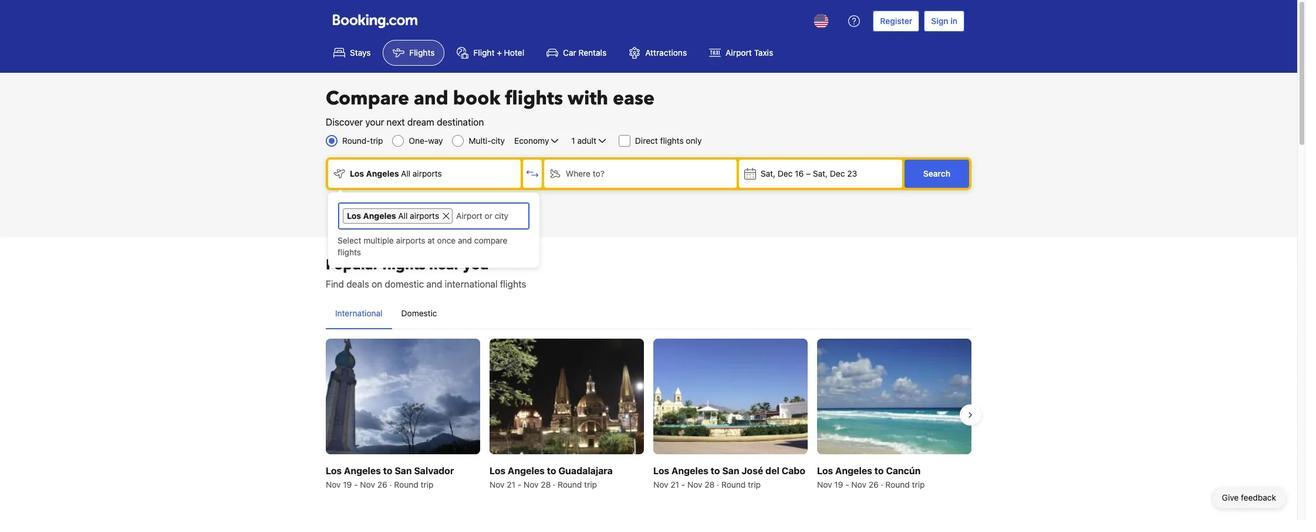Task type: describe. For each thing, give the bounding box(es) containing it.
28 inside los angeles to guadalajara nov 21 - nov 28 · round trip
[[541, 480, 551, 490]]

ease
[[613, 86, 655, 112]]

round-trip
[[342, 136, 383, 146]]

8 nov from the left
[[852, 480, 867, 490]]

international
[[445, 279, 498, 289]]

1 sat, from the left
[[761, 169, 776, 178]]

register
[[880, 16, 913, 26]]

cabo
[[782, 466, 806, 476]]

round-
[[342, 136, 370, 146]]

los angeles to guadalajara image
[[490, 339, 644, 455]]

stays link
[[324, 40, 381, 66]]

only
[[686, 136, 702, 146]]

sat, dec 16 – sat, dec 23 button
[[739, 160, 902, 188]]

car rentals
[[563, 48, 607, 58]]

economy
[[514, 136, 549, 146]]

+
[[497, 48, 502, 58]]

flights inside compare and book flights with ease discover your next dream destination
[[505, 86, 563, 112]]

2 dec from the left
[[830, 169, 845, 178]]

tab list containing international
[[326, 298, 972, 330]]

los angeles to san josé del cabo image
[[653, 339, 808, 455]]

angeles for del
[[672, 466, 709, 476]]

at
[[428, 235, 435, 245]]

angeles for 21
[[508, 466, 545, 476]]

1 adult
[[572, 136, 596, 146]]

compare and book flights with ease discover your next dream destination
[[326, 86, 655, 127]]

sign
[[931, 16, 949, 26]]

- inside los angeles to san josé del cabo nov 21 - nov 28 · round trip
[[681, 480, 685, 490]]

los for 21
[[490, 466, 506, 476]]

book
[[453, 86, 500, 112]]

21 inside los angeles to guadalajara nov 21 - nov 28 · round trip
[[507, 480, 515, 490]]

los for 19
[[817, 466, 833, 476]]

near
[[429, 255, 460, 275]]

way
[[428, 136, 443, 146]]

1 dec from the left
[[778, 169, 793, 178]]

0 vertical spatial los angeles all airports
[[350, 169, 442, 178]]

car
[[563, 48, 576, 58]]

1 vertical spatial airports
[[410, 211, 439, 221]]

- inside los angeles to cancún nov 19 - nov 26 · round trip
[[846, 480, 849, 490]]

los angeles to guadalajara nov 21 - nov 28 · round trip
[[490, 466, 613, 490]]

international button
[[326, 298, 392, 329]]

trip inside los angeles to cancún nov 19 - nov 26 · round trip
[[912, 480, 925, 490]]

on
[[372, 279, 382, 289]]

select multiple airports at once and compare flights
[[338, 235, 508, 257]]

popular
[[326, 255, 379, 275]]

one-way
[[409, 136, 443, 146]]

21 inside los angeles to san josé del cabo nov 21 - nov 28 · round trip
[[671, 480, 679, 490]]

· inside los angeles to cancún nov 19 - nov 26 · round trip
[[881, 480, 883, 490]]

multiple
[[364, 235, 394, 245]]

1 nov from the left
[[326, 480, 341, 490]]

flight
[[473, 48, 495, 58]]

and inside the popular flights near you find deals on domestic and international flights
[[427, 279, 442, 289]]

one-
[[409, 136, 428, 146]]

1
[[572, 136, 575, 146]]

multi-city
[[469, 136, 505, 146]]

feedback
[[1241, 493, 1276, 503]]

where
[[566, 169, 591, 178]]

domestic
[[385, 279, 424, 289]]

· inside los angeles to san josé del cabo nov 21 - nov 28 · round trip
[[717, 480, 719, 490]]

· inside los angeles to guadalajara nov 21 - nov 28 · round trip
[[553, 480, 556, 490]]

round inside los angeles to guadalajara nov 21 - nov 28 · round trip
[[558, 480, 582, 490]]

trip inside los angeles to guadalajara nov 21 - nov 28 · round trip
[[584, 480, 597, 490]]

josé
[[742, 466, 763, 476]]

sign in link
[[924, 11, 965, 32]]

with
[[568, 86, 608, 112]]

2 nov from the left
[[360, 480, 375, 490]]

direct
[[635, 136, 658, 146]]

region containing los angeles to san salvador
[[316, 334, 981, 496]]

in
[[951, 16, 958, 26]]

stays
[[350, 48, 371, 58]]

–
[[806, 169, 811, 178]]

trip down your
[[370, 136, 383, 146]]

next
[[387, 117, 405, 127]]

search button
[[905, 160, 969, 188]]

san for salvador
[[395, 466, 412, 476]]

los angeles to san salvador image
[[326, 339, 480, 455]]

- inside los angeles to guadalajara nov 21 - nov 28 · round trip
[[518, 480, 521, 490]]

compare
[[326, 86, 409, 112]]

taxis
[[754, 48, 773, 58]]

4 nov from the left
[[524, 480, 539, 490]]

0 vertical spatial airports
[[413, 169, 442, 178]]

26 inside los angeles to san salvador nov 19 - nov 26 · round trip
[[377, 480, 387, 490]]

hotel
[[504, 48, 524, 58]]

search
[[924, 169, 951, 178]]

trip inside los angeles to san josé del cabo nov 21 - nov 28 · round trip
[[748, 480, 761, 490]]

· inside los angeles to san salvador nov 19 - nov 26 · round trip
[[390, 480, 392, 490]]

airports inside select multiple airports at once and compare flights
[[396, 235, 425, 245]]

salvador
[[414, 466, 454, 476]]

attractions
[[645, 48, 687, 58]]

1 vertical spatial los angeles all airports
[[347, 211, 439, 221]]

Airport or city text field
[[455, 208, 525, 224]]

destination
[[437, 117, 484, 127]]

3 nov from the left
[[490, 480, 505, 490]]

domestic
[[401, 308, 437, 318]]

19 inside los angeles to san salvador nov 19 - nov 26 · round trip
[[343, 480, 352, 490]]



Task type: vqa. For each thing, say whether or not it's contained in the screenshot.
"About" associated with About Booking.com
no



Task type: locate. For each thing, give the bounding box(es) containing it.
flights
[[409, 48, 435, 58]]

flights link
[[383, 40, 445, 66]]

1 san from the left
[[395, 466, 412, 476]]

give
[[1222, 493, 1239, 503]]

del
[[766, 466, 780, 476]]

2 28 from the left
[[705, 480, 715, 490]]

2 to from the left
[[547, 466, 556, 476]]

to left josé
[[711, 466, 720, 476]]

1 horizontal spatial 19
[[834, 480, 843, 490]]

sat, left 16
[[761, 169, 776, 178]]

to for nov
[[383, 466, 393, 476]]

2 sat, from the left
[[813, 169, 828, 178]]

and right once
[[458, 235, 472, 245]]

angeles inside los angeles to san salvador nov 19 - nov 26 · round trip
[[344, 466, 381, 476]]

sat, dec 16 – sat, dec 23
[[761, 169, 857, 178]]

1 26 from the left
[[377, 480, 387, 490]]

19
[[343, 480, 352, 490], [834, 480, 843, 490]]

where to? button
[[544, 160, 737, 188]]

trip down the salvador
[[421, 480, 434, 490]]

angeles inside los angeles to cancún nov 19 - nov 26 · round trip
[[835, 466, 872, 476]]

airports up the at
[[410, 211, 439, 221]]

round down cancún
[[886, 480, 910, 490]]

flight + hotel link
[[447, 40, 534, 66]]

your
[[365, 117, 384, 127]]

1 horizontal spatial dec
[[830, 169, 845, 178]]

0 horizontal spatial sat,
[[761, 169, 776, 178]]

2 21 from the left
[[671, 480, 679, 490]]

airports left the at
[[396, 235, 425, 245]]

multi-
[[469, 136, 491, 146]]

to for 19
[[875, 466, 884, 476]]

3 · from the left
[[717, 480, 719, 490]]

sign in
[[931, 16, 958, 26]]

nov
[[326, 480, 341, 490], [360, 480, 375, 490], [490, 480, 505, 490], [524, 480, 539, 490], [653, 480, 668, 490], [688, 480, 703, 490], [817, 480, 832, 490], [852, 480, 867, 490]]

21
[[507, 480, 515, 490], [671, 480, 679, 490]]

region
[[316, 334, 981, 496]]

and
[[414, 86, 448, 112], [458, 235, 472, 245], [427, 279, 442, 289]]

dec left 23
[[830, 169, 845, 178]]

28
[[541, 480, 551, 490], [705, 480, 715, 490]]

city
[[491, 136, 505, 146]]

2 - from the left
[[518, 480, 521, 490]]

los angeles all airports down 'one-'
[[350, 169, 442, 178]]

4 · from the left
[[881, 480, 883, 490]]

deals
[[347, 279, 369, 289]]

16
[[795, 169, 804, 178]]

5 nov from the left
[[653, 480, 668, 490]]

2 vertical spatial airports
[[396, 235, 425, 245]]

international
[[335, 308, 383, 318]]

san inside los angeles to san salvador nov 19 - nov 26 · round trip
[[395, 466, 412, 476]]

1 28 from the left
[[541, 480, 551, 490]]

select
[[338, 235, 361, 245]]

2 san from the left
[[722, 466, 740, 476]]

trip down cancún
[[912, 480, 925, 490]]

guadalajara
[[559, 466, 613, 476]]

3 round from the left
[[722, 480, 746, 490]]

·
[[390, 480, 392, 490], [553, 480, 556, 490], [717, 480, 719, 490], [881, 480, 883, 490]]

7 nov from the left
[[817, 480, 832, 490]]

26 inside los angeles to cancún nov 19 - nov 26 · round trip
[[869, 480, 879, 490]]

los angeles to san salvador nov 19 - nov 26 · round trip
[[326, 466, 454, 490]]

0 horizontal spatial dec
[[778, 169, 793, 178]]

flight + hotel
[[473, 48, 524, 58]]

1 to from the left
[[383, 466, 393, 476]]

2 vertical spatial and
[[427, 279, 442, 289]]

los angeles to cancún nov 19 - nov 26 · round trip
[[817, 466, 925, 490]]

round down josé
[[722, 480, 746, 490]]

round inside los angeles to san salvador nov 19 - nov 26 · round trip
[[394, 480, 419, 490]]

1 horizontal spatial 26
[[869, 480, 879, 490]]

1 · from the left
[[390, 480, 392, 490]]

trip inside los angeles to san salvador nov 19 - nov 26 · round trip
[[421, 480, 434, 490]]

round inside los angeles to cancún nov 19 - nov 26 · round trip
[[886, 480, 910, 490]]

trip down guadalajara
[[584, 480, 597, 490]]

los for nov
[[326, 466, 342, 476]]

angeles for nov
[[344, 466, 381, 476]]

4 round from the left
[[886, 480, 910, 490]]

give feedback
[[1222, 493, 1276, 503]]

all down 'one-'
[[401, 169, 410, 178]]

4 - from the left
[[846, 480, 849, 490]]

cancún
[[886, 466, 921, 476]]

flights inside select multiple airports at once and compare flights
[[338, 247, 361, 257]]

0 horizontal spatial 19
[[343, 480, 352, 490]]

los angeles to cancún image
[[817, 339, 972, 455]]

to left the salvador
[[383, 466, 393, 476]]

1 horizontal spatial 21
[[671, 480, 679, 490]]

round down the salvador
[[394, 480, 419, 490]]

flights
[[505, 86, 563, 112], [660, 136, 684, 146], [338, 247, 361, 257], [382, 255, 426, 275], [500, 279, 526, 289]]

los angeles to san josé del cabo nov 21 - nov 28 · round trip
[[653, 466, 806, 490]]

to?
[[593, 169, 605, 178]]

28 inside los angeles to san josé del cabo nov 21 - nov 28 · round trip
[[705, 480, 715, 490]]

dream
[[407, 117, 434, 127]]

2 · from the left
[[553, 480, 556, 490]]

once
[[437, 235, 456, 245]]

round
[[394, 480, 419, 490], [558, 480, 582, 490], [722, 480, 746, 490], [886, 480, 910, 490]]

you
[[463, 255, 489, 275]]

flights down select
[[338, 247, 361, 257]]

los for del
[[653, 466, 669, 476]]

airport taxis
[[726, 48, 773, 58]]

flights left only
[[660, 136, 684, 146]]

dec
[[778, 169, 793, 178], [830, 169, 845, 178]]

booking.com logo image
[[333, 14, 417, 28], [333, 14, 417, 28]]

rentals
[[579, 48, 607, 58]]

to for 21
[[547, 466, 556, 476]]

angeles for 19
[[835, 466, 872, 476]]

trip
[[370, 136, 383, 146], [421, 480, 434, 490], [584, 480, 597, 490], [748, 480, 761, 490], [912, 480, 925, 490]]

to inside los angeles to san josé del cabo nov 21 - nov 28 · round trip
[[711, 466, 720, 476]]

discover
[[326, 117, 363, 127]]

1 vertical spatial and
[[458, 235, 472, 245]]

direct flights only
[[635, 136, 702, 146]]

0 horizontal spatial 21
[[507, 480, 515, 490]]

all
[[401, 169, 410, 178], [398, 211, 408, 221]]

adult
[[577, 136, 596, 146]]

1 horizontal spatial san
[[722, 466, 740, 476]]

san
[[395, 466, 412, 476], [722, 466, 740, 476]]

sat, right –
[[813, 169, 828, 178]]

1 19 from the left
[[343, 480, 352, 490]]

to inside los angeles to san salvador nov 19 - nov 26 · round trip
[[383, 466, 393, 476]]

angeles inside los angeles to guadalajara nov 21 - nov 28 · round trip
[[508, 466, 545, 476]]

round down guadalajara
[[558, 480, 582, 490]]

and inside select multiple airports at once and compare flights
[[458, 235, 472, 245]]

to for del
[[711, 466, 720, 476]]

angeles inside los angeles to san josé del cabo nov 21 - nov 28 · round trip
[[672, 466, 709, 476]]

airports down one-way
[[413, 169, 442, 178]]

san inside los angeles to san josé del cabo nov 21 - nov 28 · round trip
[[722, 466, 740, 476]]

car rentals link
[[537, 40, 617, 66]]

compare
[[474, 235, 508, 245]]

flights right the international
[[500, 279, 526, 289]]

flights up domestic
[[382, 255, 426, 275]]

all up select multiple airports at once and compare flights
[[398, 211, 408, 221]]

26
[[377, 480, 387, 490], [869, 480, 879, 490]]

0 horizontal spatial 26
[[377, 480, 387, 490]]

airport taxis link
[[699, 40, 783, 66]]

trip down josé
[[748, 480, 761, 490]]

1 horizontal spatial sat,
[[813, 169, 828, 178]]

to left cancún
[[875, 466, 884, 476]]

where to?
[[566, 169, 605, 178]]

-
[[354, 480, 358, 490], [518, 480, 521, 490], [681, 480, 685, 490], [846, 480, 849, 490]]

3 - from the left
[[681, 480, 685, 490]]

1 round from the left
[[394, 480, 419, 490]]

4 to from the left
[[875, 466, 884, 476]]

2 round from the left
[[558, 480, 582, 490]]

give feedback button
[[1213, 487, 1286, 508]]

0 horizontal spatial san
[[395, 466, 412, 476]]

san for josé
[[722, 466, 740, 476]]

dec left 16
[[778, 169, 793, 178]]

los inside los angeles to cancún nov 19 - nov 26 · round trip
[[817, 466, 833, 476]]

flights up the economy
[[505, 86, 563, 112]]

airport
[[726, 48, 752, 58]]

1 vertical spatial all
[[398, 211, 408, 221]]

find
[[326, 279, 344, 289]]

los inside los angeles to guadalajara nov 21 - nov 28 · round trip
[[490, 466, 506, 476]]

and down near
[[427, 279, 442, 289]]

tab list
[[326, 298, 972, 330]]

1 - from the left
[[354, 480, 358, 490]]

los inside los angeles to san salvador nov 19 - nov 26 · round trip
[[326, 466, 342, 476]]

los inside los angeles to san josé del cabo nov 21 - nov 28 · round trip
[[653, 466, 669, 476]]

and inside compare and book flights with ease discover your next dream destination
[[414, 86, 448, 112]]

san left josé
[[722, 466, 740, 476]]

2 26 from the left
[[869, 480, 879, 490]]

to inside los angeles to cancún nov 19 - nov 26 · round trip
[[875, 466, 884, 476]]

los
[[350, 169, 364, 178], [347, 211, 361, 221], [326, 466, 342, 476], [490, 466, 506, 476], [653, 466, 669, 476], [817, 466, 833, 476]]

0 horizontal spatial 28
[[541, 480, 551, 490]]

19 inside los angeles to cancún nov 19 - nov 26 · round trip
[[834, 480, 843, 490]]

and up dream
[[414, 86, 448, 112]]

angeles
[[366, 169, 399, 178], [363, 211, 396, 221], [344, 466, 381, 476], [508, 466, 545, 476], [672, 466, 709, 476], [835, 466, 872, 476]]

round inside los angeles to san josé del cabo nov 21 - nov 28 · round trip
[[722, 480, 746, 490]]

2 19 from the left
[[834, 480, 843, 490]]

los angeles all airports
[[350, 169, 442, 178], [347, 211, 439, 221]]

23
[[847, 169, 857, 178]]

domestic button
[[392, 298, 447, 329]]

0 vertical spatial all
[[401, 169, 410, 178]]

6 nov from the left
[[688, 480, 703, 490]]

popular flights near you find deals on domestic and international flights
[[326, 255, 526, 289]]

1 21 from the left
[[507, 480, 515, 490]]

los angeles all airports up multiple
[[347, 211, 439, 221]]

to
[[383, 466, 393, 476], [547, 466, 556, 476], [711, 466, 720, 476], [875, 466, 884, 476]]

san left the salvador
[[395, 466, 412, 476]]

1 horizontal spatial 28
[[705, 480, 715, 490]]

0 vertical spatial and
[[414, 86, 448, 112]]

sat,
[[761, 169, 776, 178], [813, 169, 828, 178]]

3 to from the left
[[711, 466, 720, 476]]

to inside los angeles to guadalajara nov 21 - nov 28 · round trip
[[547, 466, 556, 476]]

attractions link
[[619, 40, 697, 66]]

- inside los angeles to san salvador nov 19 - nov 26 · round trip
[[354, 480, 358, 490]]

to left guadalajara
[[547, 466, 556, 476]]

register link
[[873, 11, 920, 32]]

1 adult button
[[570, 134, 609, 148]]



